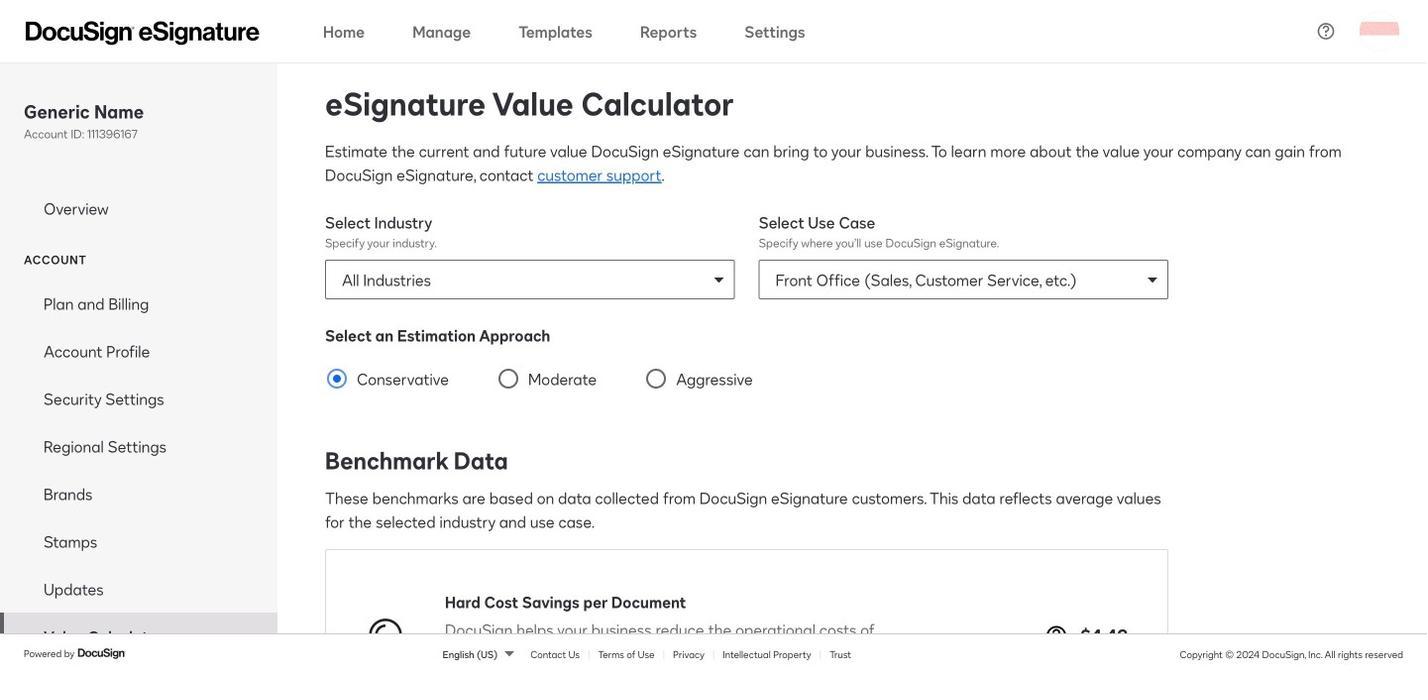 Task type: vqa. For each thing, say whether or not it's contained in the screenshot.
tooltip
no



Task type: locate. For each thing, give the bounding box(es) containing it.
docusign admin image
[[26, 21, 260, 45]]

account element
[[0, 280, 278, 660]]

hard cost savings per document image
[[366, 613, 406, 653]]



Task type: describe. For each thing, give the bounding box(es) containing it.
docusign image
[[77, 646, 127, 662]]

your uploaded profile image image
[[1360, 11, 1400, 51]]



